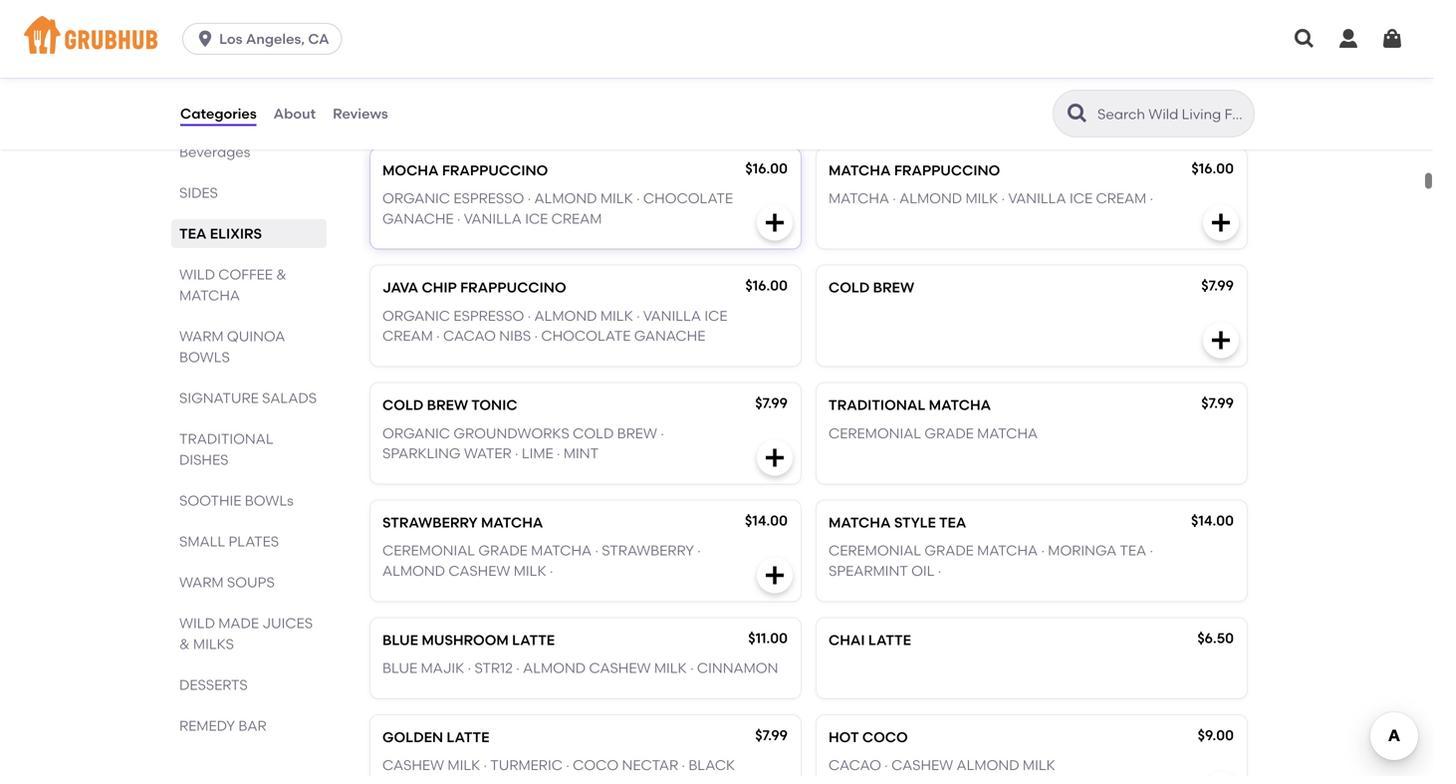 Task type: locate. For each thing, give the bounding box(es) containing it.
reviews
[[333, 105, 388, 122]]

blue left majik
[[383, 660, 418, 677]]

mocha frappuccino
[[383, 162, 548, 179]]

0 vertical spatial cold
[[829, 279, 870, 296]]

1 wild from the top
[[179, 266, 215, 283]]

0 horizontal spatial ganache
[[383, 210, 454, 227]]

0 horizontal spatial $14.00
[[745, 512, 788, 529]]

chocolate inside organic espresso · almond milk · vanilla ice cream ·  cacao nibs · chocolate ganache
[[541, 328, 631, 344]]

java chip frappuccino
[[383, 279, 567, 296]]

ice inside organic espresso · almond milk · chocolate ganache  · vanilla ice cream
[[525, 210, 548, 227]]

espresso inside organic espresso · almond milk · salted caramel · vanilla ice cream ·
[[900, 72, 971, 89]]

grade down strawberry matcha
[[479, 542, 528, 559]]

cream inside organic espresso · almond milk · salted caramel · vanilla ice cream ·
[[917, 93, 967, 110]]

2 horizontal spatial cold
[[829, 279, 870, 296]]

tea right style
[[940, 514, 967, 531]]

grade
[[925, 425, 974, 442], [479, 542, 528, 559], [925, 542, 974, 559]]

frappuccino
[[442, 162, 548, 179], [895, 162, 1001, 179], [460, 279, 567, 296]]

$16.00 for organic espresso · almond milk · chocolate ganache  · vanilla ice cream
[[746, 160, 788, 177]]

blue for blue mushroom latte
[[383, 632, 418, 648]]

caramel
[[1145, 72, 1213, 89]]

ceremonial
[[829, 425, 922, 442], [383, 542, 475, 559], [829, 542, 922, 559]]

1 vertical spatial cold
[[383, 397, 424, 414]]

coco right hot
[[863, 729, 908, 746]]

organic groundworks cold brew · sparkling water · lime · mint
[[383, 425, 664, 462]]

warm for warm quinoa bowls
[[179, 328, 224, 345]]

ca
[[308, 30, 329, 47]]

brew
[[873, 279, 915, 296], [427, 397, 468, 414], [617, 425, 658, 442]]

0 horizontal spatial chocolate
[[541, 328, 631, 344]]

wild inside the wild made juices & milks
[[179, 615, 215, 632]]

espresso down mocha frappuccino
[[454, 190, 524, 207]]

signature
[[179, 390, 259, 407]]

cacao · cashew almond milk
[[829, 757, 1056, 774]]

milk inside the ceremonial grade matcha · strawberry · almond cashew milk ·
[[514, 562, 547, 579]]

0 vertical spatial strawberry
[[383, 514, 478, 531]]

milk inside organic espresso · almond milk · chocolate ganache  · vanilla ice cream
[[601, 190, 633, 207]]

grade for matcha style tea
[[925, 542, 974, 559]]

svg image
[[1337, 27, 1361, 51], [1210, 211, 1234, 235], [1210, 328, 1234, 352], [763, 563, 787, 587]]

ganache inside organic espresso · almond milk · chocolate ganache  · vanilla ice cream
[[383, 210, 454, 227]]

traditional
[[829, 397, 926, 414], [179, 430, 274, 447]]

style
[[895, 514, 937, 531]]

small plates
[[179, 533, 279, 550]]

almond
[[535, 72, 597, 89], [981, 72, 1044, 89], [535, 190, 597, 207], [900, 190, 963, 207], [535, 307, 597, 324], [383, 562, 445, 579], [523, 660, 586, 677], [957, 757, 1020, 774]]

almond inside organic espresso · almond milk · vanilla ice cream
[[535, 72, 597, 89]]

0 vertical spatial wild
[[179, 266, 215, 283]]

0 vertical spatial chocolate
[[644, 190, 733, 207]]

1 vertical spatial &
[[179, 636, 190, 653]]

mint
[[564, 445, 599, 462]]

ceremonial grade matcha · moringa tea · spearmint oil ·
[[829, 542, 1154, 579]]

$7.99
[[1202, 277, 1235, 294], [756, 395, 788, 412], [1202, 395, 1235, 412], [756, 727, 788, 744]]

organic inside organic espresso · almond milk · vanilla ice cream ·  cacao nibs · chocolate ganache
[[383, 307, 450, 324]]

blue majik · str12 · almond cashew milk · cinnamon
[[383, 660, 779, 677]]

sparkling
[[383, 445, 461, 462]]

espresso for organic espresso · almond milk · salted caramel · vanilla ice cream ·
[[900, 72, 971, 89]]

1 vertical spatial strawberry
[[602, 542, 694, 559]]

coco
[[863, 729, 908, 746], [573, 757, 619, 774]]

matcha
[[829, 162, 891, 179], [829, 190, 890, 207], [179, 287, 240, 304], [929, 397, 992, 414], [978, 425, 1038, 442], [481, 514, 543, 531], [829, 514, 891, 531], [531, 542, 592, 559], [978, 542, 1038, 559]]

Search Wild Living Foods search field
[[1096, 105, 1248, 124]]

1 warm from the top
[[179, 328, 224, 345]]

tea elixirs
[[179, 225, 262, 242]]

grade inside ceremonial grade matcha · moringa tea · spearmint oil ·
[[925, 542, 974, 559]]

2 vertical spatial tea
[[1120, 542, 1147, 559]]

2 warm from the top
[[179, 574, 224, 591]]

$14.00
[[745, 512, 788, 529], [1192, 512, 1235, 529]]

warm down small
[[179, 574, 224, 591]]

ceremonial up spearmint
[[829, 542, 922, 559]]

0 horizontal spatial tea
[[179, 225, 207, 242]]

chocolate inside organic espresso · almond milk · chocolate ganache  · vanilla ice cream
[[644, 190, 733, 207]]

1 vertical spatial warm
[[179, 574, 224, 591]]

cashew
[[449, 562, 511, 579], [589, 660, 651, 677], [383, 757, 444, 774], [892, 757, 954, 774]]

1 horizontal spatial traditional
[[829, 397, 926, 414]]

vanilla
[[643, 72, 701, 89], [829, 93, 887, 110], [1009, 190, 1067, 207], [464, 210, 522, 227], [643, 307, 701, 324]]

ceremonial for traditional
[[829, 425, 922, 442]]

blue
[[383, 632, 418, 648], [383, 660, 418, 677]]

2 $14.00 from the left
[[1192, 512, 1235, 529]]

0 horizontal spatial cold
[[383, 397, 424, 414]]

0 horizontal spatial cacao
[[443, 328, 496, 344]]

2 wild from the top
[[179, 615, 215, 632]]

organic inside organic espresso · almond milk · chocolate ganache  · vanilla ice cream
[[383, 190, 450, 207]]

0 horizontal spatial coco
[[573, 757, 619, 774]]

grade inside the ceremonial grade matcha · strawberry · almond cashew milk ·
[[479, 542, 528, 559]]

1 vertical spatial ganache
[[634, 328, 706, 344]]

espresso for organic espresso · almond milk · chocolate ganache  · vanilla ice cream
[[454, 190, 524, 207]]

matcha style tea
[[829, 514, 967, 531]]

latte right golden
[[447, 729, 490, 746]]

1 horizontal spatial cacao
[[829, 757, 882, 774]]

plates
[[229, 533, 279, 550]]

ceremonial inside the ceremonial grade matcha · strawberry · almond cashew milk ·
[[383, 542, 475, 559]]

milk inside cashew milk · turmeric · coco nectar ·  black
[[448, 757, 481, 774]]

traditional for dishes
[[179, 430, 274, 447]]

grade for traditional matcha
[[925, 425, 974, 442]]

1 horizontal spatial latte
[[512, 632, 555, 648]]

espresso
[[454, 72, 524, 89], [900, 72, 971, 89], [454, 190, 524, 207], [454, 307, 524, 324]]

vanilla inside organic espresso · almond milk · vanilla ice cream
[[643, 72, 701, 89]]

latte for chai latte
[[869, 632, 912, 648]]

1 vertical spatial coco
[[573, 757, 619, 774]]

organic espresso · almond milk · vanilla ice cream
[[383, 72, 728, 110]]

$11.00
[[749, 630, 788, 646]]

wild down tea elixirs
[[179, 266, 215, 283]]

2 vertical spatial brew
[[617, 425, 658, 442]]

coco left "nectar"
[[573, 757, 619, 774]]

espresso up matcha frappuccino
[[900, 72, 971, 89]]

frappuccino up "matcha · almond milk · vanilla ice cream ·"
[[895, 162, 1001, 179]]

$14.00 for ceremonial grade matcha · moringa tea · spearmint oil ·
[[1192, 512, 1235, 529]]

espresso inside organic espresso · almond milk · chocolate ganache  · vanilla ice cream
[[454, 190, 524, 207]]

2 horizontal spatial latte
[[869, 632, 912, 648]]

wild inside wild coffee & matcha
[[179, 266, 215, 283]]

1 vertical spatial tea
[[940, 514, 967, 531]]

dishes
[[179, 451, 229, 468]]

coco inside cashew milk · turmeric · coco nectar ·  black
[[573, 757, 619, 774]]

2 vertical spatial cold
[[573, 425, 614, 442]]

traditional up dishes
[[179, 430, 274, 447]]

1 vertical spatial blue
[[383, 660, 418, 677]]

cashew inside the ceremonial grade matcha · strawberry · almond cashew milk ·
[[449, 562, 511, 579]]

0 vertical spatial blue
[[383, 632, 418, 648]]

tea right moringa
[[1120, 542, 1147, 559]]

cinnamon
[[697, 660, 779, 677]]

espresso for organic espresso · almond milk · vanilla ice cream
[[454, 72, 524, 89]]

mocha
[[383, 162, 439, 179]]

strawberry inside the ceremonial grade matcha · strawberry · almond cashew milk ·
[[602, 542, 694, 559]]

espresso inside organic espresso · almond milk · vanilla ice cream
[[454, 72, 524, 89]]

ceremonial inside ceremonial grade matcha · moringa tea · spearmint oil ·
[[829, 542, 922, 559]]

& left milks
[[179, 636, 190, 653]]

2 horizontal spatial brew
[[873, 279, 915, 296]]

ceremonial grade matcha
[[829, 425, 1038, 442]]

ceremonial for strawberry
[[383, 542, 475, 559]]

warm
[[179, 328, 224, 345], [179, 574, 224, 591]]

2 horizontal spatial tea
[[1120, 542, 1147, 559]]

cold inside organic groundworks cold brew · sparkling water · lime · mint
[[573, 425, 614, 442]]

quinoa
[[227, 328, 285, 345]]

blue left mushroom
[[383, 632, 418, 648]]

chai latte
[[829, 632, 912, 648]]

milk inside organic espresso · almond milk · vanilla ice cream ·  cacao nibs · chocolate ganache
[[601, 307, 633, 324]]

svg image
[[1293, 27, 1317, 51], [1381, 27, 1405, 51], [195, 29, 215, 49], [763, 211, 787, 235], [763, 446, 787, 470]]

frappuccino up organic espresso · almond milk · chocolate ganache  · vanilla ice cream
[[442, 162, 548, 179]]

ice inside organic espresso · almond milk · vanilla ice cream
[[705, 72, 728, 89]]

ice
[[705, 72, 728, 89], [890, 93, 913, 110], [1070, 190, 1093, 207], [525, 210, 548, 227], [705, 307, 728, 324]]

1 $14.00 from the left
[[745, 512, 788, 529]]

&
[[276, 266, 287, 283], [179, 636, 190, 653]]

latte right chai
[[869, 632, 912, 648]]

cacao down hot
[[829, 757, 882, 774]]

0 vertical spatial cacao
[[443, 328, 496, 344]]

warm up bowls
[[179, 328, 224, 345]]

1 vertical spatial wild
[[179, 615, 215, 632]]

warm inside the warm quinoa bowls
[[179, 328, 224, 345]]

coffee
[[218, 266, 273, 283]]

1 horizontal spatial brew
[[617, 425, 658, 442]]

blue for blue majik · str12 · almond cashew milk · cinnamon
[[383, 660, 418, 677]]

tea
[[179, 225, 207, 242], [940, 514, 967, 531], [1120, 542, 1147, 559]]

0 horizontal spatial traditional
[[179, 430, 274, 447]]

0 vertical spatial &
[[276, 266, 287, 283]]

1 horizontal spatial $14.00
[[1192, 512, 1235, 529]]

1 vertical spatial chocolate
[[541, 328, 631, 344]]

bar
[[239, 717, 267, 734]]

strawberry
[[383, 514, 478, 531], [602, 542, 694, 559]]

remedy
[[179, 717, 235, 734]]

grade up oil
[[925, 542, 974, 559]]

latte
[[512, 632, 555, 648], [869, 632, 912, 648], [447, 729, 490, 746]]

organic inside organic groundworks cold brew · sparkling water · lime · mint
[[383, 425, 450, 442]]

1 horizontal spatial &
[[276, 266, 287, 283]]

$16.00
[[746, 160, 788, 177], [1192, 160, 1235, 177], [746, 277, 788, 294]]

ceremonial down strawberry matcha
[[383, 542, 475, 559]]

almond inside organic espresso · almond milk · chocolate ganache  · vanilla ice cream
[[535, 190, 597, 207]]

espresso inside organic espresso · almond milk · vanilla ice cream ·  cacao nibs · chocolate ganache
[[454, 307, 524, 324]]

beverages
[[179, 143, 250, 160]]

0 horizontal spatial brew
[[427, 397, 468, 414]]

cream inside organic espresso · almond milk · chocolate ganache  · vanilla ice cream
[[552, 210, 602, 227]]

2 blue from the top
[[383, 660, 418, 677]]

cacao
[[443, 328, 496, 344], [829, 757, 882, 774]]

main navigation navigation
[[0, 0, 1435, 78]]

organic espresso · almond milk · salted caramel · vanilla ice cream ·
[[829, 72, 1220, 110]]

0 vertical spatial traditional
[[829, 397, 926, 414]]

1 horizontal spatial ganache
[[634, 328, 706, 344]]

tea down "sides"
[[179, 225, 207, 242]]

warm soups
[[179, 574, 275, 591]]

grade down traditional matcha
[[925, 425, 974, 442]]

0 horizontal spatial &
[[179, 636, 190, 653]]

1 horizontal spatial chocolate
[[644, 190, 733, 207]]

moringa
[[1048, 542, 1117, 559]]

$7.99 for ceremonial grade matcha
[[1202, 395, 1235, 412]]

wild coffee & matcha
[[179, 266, 287, 304]]

0 horizontal spatial latte
[[447, 729, 490, 746]]

cacao left nibs
[[443, 328, 496, 344]]

almond inside organic espresso · almond milk · salted caramel · vanilla ice cream ·
[[981, 72, 1044, 89]]

latte for golden latte
[[447, 729, 490, 746]]

0 vertical spatial warm
[[179, 328, 224, 345]]

espresso down java chip frappuccino
[[454, 307, 524, 324]]

traditional up ceremonial grade matcha
[[829, 397, 926, 414]]

ceremonial down traditional matcha
[[829, 425, 922, 442]]

0 horizontal spatial strawberry
[[383, 514, 478, 531]]

wild
[[179, 266, 215, 283], [179, 615, 215, 632]]

nectar
[[622, 757, 679, 774]]

cold for cold brew
[[829, 279, 870, 296]]

$7.99 for organic groundworks cold brew · sparkling water · lime · mint
[[756, 395, 788, 412]]

1 horizontal spatial strawberry
[[602, 542, 694, 559]]

latte up str12
[[512, 632, 555, 648]]

traditional matcha
[[829, 397, 992, 414]]

1 vertical spatial traditional
[[179, 430, 274, 447]]

spearmint
[[829, 562, 908, 579]]

1 vertical spatial brew
[[427, 397, 468, 414]]

brew for cold brew
[[873, 279, 915, 296]]

0 vertical spatial ganache
[[383, 210, 454, 227]]

matcha inside wild coffee & matcha
[[179, 287, 240, 304]]

·
[[528, 72, 531, 89], [637, 72, 640, 89], [974, 72, 978, 89], [1083, 72, 1087, 89], [1216, 72, 1220, 89], [971, 93, 974, 110], [528, 190, 531, 207], [637, 190, 640, 207], [893, 190, 897, 207], [1002, 190, 1006, 207], [1150, 190, 1154, 207], [457, 210, 461, 227], [528, 307, 531, 324], [637, 307, 640, 324], [437, 328, 440, 344], [535, 328, 538, 344], [661, 425, 664, 442], [515, 445, 519, 462], [557, 445, 560, 462], [595, 542, 599, 559], [698, 542, 701, 559], [1042, 542, 1045, 559], [1150, 542, 1154, 559], [550, 562, 553, 579], [938, 562, 942, 579], [468, 660, 471, 677], [516, 660, 520, 677], [691, 660, 694, 677], [484, 757, 487, 774], [566, 757, 570, 774], [682, 757, 685, 774], [885, 757, 889, 774]]

1 horizontal spatial cold
[[573, 425, 614, 442]]

0 vertical spatial brew
[[873, 279, 915, 296]]

espresso up mocha frappuccino
[[454, 72, 524, 89]]

svg image for $14.00
[[763, 563, 787, 587]]

& right coffee
[[276, 266, 287, 283]]

wild up milks
[[179, 615, 215, 632]]

nibs
[[499, 328, 531, 344]]

1 blue from the top
[[383, 632, 418, 648]]

1 horizontal spatial coco
[[863, 729, 908, 746]]

soothie bowls
[[179, 492, 294, 509]]



Task type: describe. For each thing, give the bounding box(es) containing it.
golden
[[383, 729, 443, 746]]

ganache inside organic espresso · almond milk · vanilla ice cream ·  cacao nibs · chocolate ganache
[[634, 328, 706, 344]]

almond inside organic espresso · almond milk · vanilla ice cream ·  cacao nibs · chocolate ganache
[[535, 307, 597, 324]]

0 vertical spatial tea
[[179, 225, 207, 242]]

angeles,
[[246, 30, 305, 47]]

organic for organic espresso · almond milk · vanilla ice cream ·  cacao nibs · chocolate ganache
[[383, 307, 450, 324]]

ceremonial grade matcha · strawberry · almond cashew milk ·
[[383, 542, 701, 579]]

search icon image
[[1066, 102, 1090, 126]]

organic inside organic espresso · almond milk · salted caramel · vanilla ice cream ·
[[829, 72, 897, 89]]

matcha inside the ceremonial grade matcha · strawberry · almond cashew milk ·
[[531, 542, 592, 559]]

chai
[[829, 632, 865, 648]]

& inside wild coffee & matcha
[[276, 266, 287, 283]]

vanilla inside organic espresso · almond milk · salted caramel · vanilla ice cream ·
[[829, 93, 887, 110]]

wild for &
[[179, 615, 215, 632]]

los angeles, ca button
[[182, 23, 350, 55]]

about button
[[273, 78, 317, 149]]

blue mushroom latte
[[383, 632, 555, 648]]

chip
[[422, 279, 457, 296]]

matcha frappuccino
[[829, 162, 1001, 179]]

organic for organic groundworks cold brew · sparkling water · lime · mint
[[383, 425, 450, 442]]

$16.00 for organic espresso · almond milk · vanilla ice cream ·  cacao nibs · chocolate ganache
[[746, 277, 788, 294]]

bowls
[[179, 349, 230, 366]]

signature salads
[[179, 390, 317, 407]]

made
[[218, 615, 259, 632]]

$7.99 for cashew milk · turmeric · coco nectar ·  black
[[756, 727, 788, 744]]

cold brew
[[829, 279, 915, 296]]

organic espresso · almond milk · vanilla ice cream button
[[371, 31, 801, 131]]

grade for strawberry matcha
[[479, 542, 528, 559]]

categories
[[180, 105, 257, 122]]

svg image inside los angeles, ca button
[[195, 29, 215, 49]]

1 horizontal spatial tea
[[940, 514, 967, 531]]

organic espresso · almond milk · salted caramel · vanilla ice cream · button
[[817, 31, 1247, 131]]

tea inside ceremonial grade matcha · moringa tea · spearmint oil ·
[[1120, 542, 1147, 559]]

bowls
[[245, 492, 294, 509]]

about
[[274, 105, 316, 122]]

matcha · almond milk · vanilla ice cream ·
[[829, 190, 1154, 207]]

traditional dishes
[[179, 430, 274, 468]]

cream inside organic espresso · almond milk · vanilla ice cream
[[383, 93, 433, 110]]

$6.50
[[1198, 630, 1235, 646]]

brew for cold brew tonic
[[427, 397, 468, 414]]

cashew milk · turmeric · coco nectar ·  black
[[383, 757, 736, 776]]

1 vertical spatial cacao
[[829, 757, 882, 774]]

reviews button
[[332, 78, 389, 149]]

black
[[689, 757, 736, 774]]

salads
[[262, 390, 317, 407]]

& inside the wild made juices & milks
[[179, 636, 190, 653]]

wild made juices & milks
[[179, 615, 313, 653]]

brew inside organic groundworks cold brew · sparkling water · lime · mint
[[617, 425, 658, 442]]

salted
[[1090, 72, 1141, 89]]

str12
[[475, 660, 513, 677]]

warm for warm soups
[[179, 574, 224, 591]]

los angeles, ca
[[219, 30, 329, 47]]

cold for cold brew tonic
[[383, 397, 424, 414]]

frappuccino up nibs
[[460, 279, 567, 296]]

mushroom
[[422, 632, 509, 648]]

traditional for matcha
[[829, 397, 926, 414]]

cream inside organic espresso · almond milk · vanilla ice cream ·  cacao nibs · chocolate ganache
[[383, 328, 433, 344]]

soups
[[227, 574, 275, 591]]

cashew inside cashew milk · turmeric · coco nectar ·  black
[[383, 757, 444, 774]]

sides
[[179, 184, 218, 201]]

milks
[[193, 636, 234, 653]]

almond inside the ceremonial grade matcha · strawberry · almond cashew milk ·
[[383, 562, 445, 579]]

soothie
[[179, 492, 242, 509]]

oil
[[912, 562, 935, 579]]

tonic
[[471, 397, 518, 414]]

ceremonial for matcha
[[829, 542, 922, 559]]

majik
[[421, 660, 465, 677]]

milk inside organic espresso · almond milk · vanilla ice cream
[[601, 72, 633, 89]]

strawberry matcha
[[383, 514, 543, 531]]

golden latte
[[383, 729, 490, 746]]

groundworks
[[454, 425, 570, 442]]

milk inside organic espresso · almond milk · salted caramel · vanilla ice cream ·
[[1047, 72, 1080, 89]]

juices
[[262, 615, 313, 632]]

water
[[464, 445, 512, 462]]

organic inside organic espresso · almond milk · vanilla ice cream
[[383, 72, 450, 89]]

$14.00 for ceremonial grade matcha · strawberry · almond cashew milk ·
[[745, 512, 788, 529]]

0 vertical spatial coco
[[863, 729, 908, 746]]

cacao inside organic espresso · almond milk · vanilla ice cream ·  cacao nibs · chocolate ganache
[[443, 328, 496, 344]]

$16.00 for matcha · almond milk · vanilla ice cream ·
[[1192, 160, 1235, 177]]

java
[[383, 279, 419, 296]]

warm quinoa bowls
[[179, 328, 285, 366]]

small
[[179, 533, 225, 550]]

vanilla inside organic espresso · almond milk · chocolate ganache  · vanilla ice cream
[[464, 210, 522, 227]]

cold brew tonic
[[383, 397, 518, 414]]

turmeric
[[490, 757, 563, 774]]

los
[[219, 30, 243, 47]]

ice inside organic espresso · almond milk · vanilla ice cream ·  cacao nibs · chocolate ganache
[[705, 307, 728, 324]]

hot coco
[[829, 729, 908, 746]]

organic for organic espresso · almond milk · chocolate ganache  · vanilla ice cream
[[383, 190, 450, 207]]

frappuccino for almond
[[895, 162, 1001, 179]]

svg image for $16.00
[[1210, 211, 1234, 235]]

organic espresso · almond milk · vanilla ice cream ·  cacao nibs · chocolate ganache
[[383, 307, 728, 344]]

categories button
[[179, 78, 258, 149]]

$9.00
[[1198, 727, 1235, 744]]

organic espresso · almond milk · chocolate ganache  · vanilla ice cream
[[383, 190, 733, 227]]

vanilla inside organic espresso · almond milk · vanilla ice cream ·  cacao nibs · chocolate ganache
[[643, 307, 701, 324]]

elixirs
[[210, 225, 262, 242]]

lime
[[522, 445, 554, 462]]

frappuccino for ·
[[442, 162, 548, 179]]

desserts
[[179, 677, 248, 693]]

hot
[[829, 729, 859, 746]]

svg image inside main navigation navigation
[[1337, 27, 1361, 51]]

wild for matcha
[[179, 266, 215, 283]]

espresso for organic espresso · almond milk · vanilla ice cream ·  cacao nibs · chocolate ganache
[[454, 307, 524, 324]]

matcha inside ceremonial grade matcha · moringa tea · spearmint oil ·
[[978, 542, 1038, 559]]

svg image for $7.99
[[1210, 328, 1234, 352]]

remedy bar
[[179, 717, 267, 734]]

ice inside organic espresso · almond milk · salted caramel · vanilla ice cream ·
[[890, 93, 913, 110]]



Task type: vqa. For each thing, say whether or not it's contained in the screenshot.
St
no



